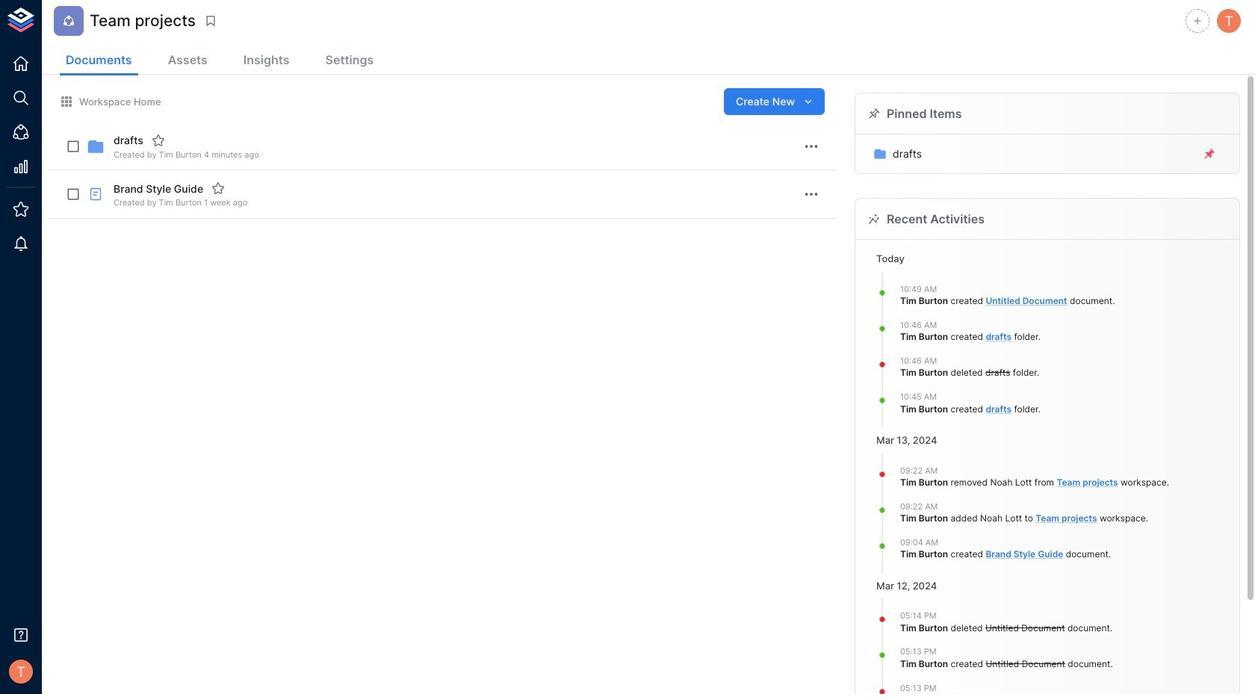 Task type: locate. For each thing, give the bounding box(es) containing it.
0 vertical spatial favorite image
[[152, 134, 165, 147]]

favorite image
[[152, 134, 165, 147], [212, 182, 225, 195]]

unpin image
[[1203, 147, 1217, 161]]

1 horizontal spatial favorite image
[[212, 182, 225, 195]]

0 horizontal spatial favorite image
[[152, 134, 165, 147]]

1 vertical spatial favorite image
[[212, 182, 225, 195]]



Task type: vqa. For each thing, say whether or not it's contained in the screenshot.
Bookmark image at left top
yes



Task type: describe. For each thing, give the bounding box(es) containing it.
bookmark image
[[204, 14, 218, 28]]



